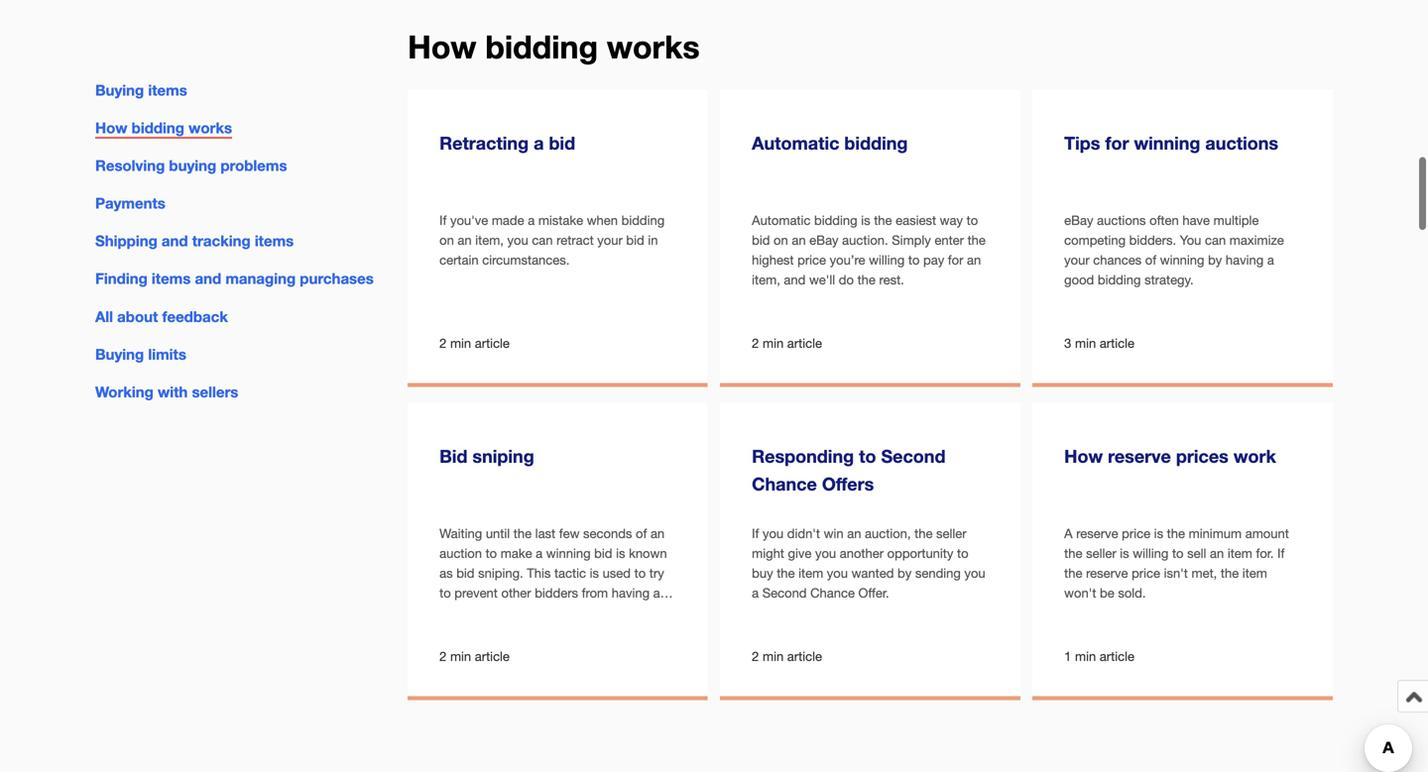 Task type: vqa. For each thing, say whether or not it's contained in the screenshot.
Often
yes



Task type: locate. For each thing, give the bounding box(es) containing it.
opportunity
[[887, 546, 954, 561]]

second down the buy
[[763, 586, 807, 601]]

1 vertical spatial ebay
[[810, 233, 839, 248]]

1 vertical spatial if
[[752, 526, 759, 542]]

this
[[527, 566, 551, 581]]

if for responding to second chance offers
[[752, 526, 759, 542]]

chance inside responding to second chance offers
[[752, 474, 817, 495]]

items up managing
[[255, 232, 294, 250]]

buying up working
[[95, 346, 144, 363]]

having inside ebay auctions often have multiple competing bidders. you can maximize your chances of winning by having a good bidding strategy.
[[1226, 252, 1264, 268]]

0 horizontal spatial how bidding works
[[95, 119, 232, 137]]

how
[[408, 28, 477, 66], [95, 119, 127, 137], [1065, 446, 1103, 467]]

willing up rest.
[[869, 252, 905, 268]]

and inside the automatic bidding is the easiest way to bid on an ebay auction. simply enter the highest price you're willing to pay for an item, and we'll do the rest.
[[784, 272, 806, 288]]

on inside if you've made a mistake when bidding on an item, you can retract your bid in certain circumstances.
[[440, 233, 454, 248]]

1 vertical spatial by
[[898, 566, 912, 581]]

your up good at the top right
[[1065, 252, 1090, 268]]

0 vertical spatial reserve
[[1108, 446, 1171, 467]]

willing up isn't
[[1133, 546, 1169, 561]]

0 vertical spatial willing
[[869, 252, 905, 268]]

can up circumstances.
[[532, 233, 553, 248]]

the right the buy
[[777, 566, 795, 581]]

2 horizontal spatial if
[[1278, 546, 1285, 561]]

if for retracting a bid
[[440, 213, 447, 228]]

automatic
[[752, 132, 840, 154], [752, 213, 811, 228]]

item left for.
[[1228, 546, 1253, 561]]

buying for buying limits
[[95, 346, 144, 363]]

min right 1
[[1075, 649, 1096, 664]]

your inside if you've made a mistake when bidding on an item, you can retract your bid in certain circumstances.
[[597, 233, 623, 248]]

winning up the strategy.
[[1160, 252, 1205, 268]]

way
[[940, 213, 963, 228]]

on
[[440, 233, 454, 248], [774, 233, 788, 248]]

tracking
[[192, 232, 251, 250]]

competing
[[1065, 233, 1126, 248]]

buying
[[95, 81, 144, 99], [95, 346, 144, 363]]

2 min article down the buy
[[752, 649, 822, 664]]

have
[[1183, 213, 1210, 228]]

auction
[[440, 546, 482, 561], [440, 625, 482, 641]]

item,
[[475, 233, 504, 248], [752, 272, 780, 288]]

min for how reserve prices work
[[1075, 649, 1096, 664]]

a down the buy
[[752, 586, 759, 601]]

chance
[[440, 606, 482, 621]]

1 horizontal spatial second
[[881, 446, 946, 467]]

the up make
[[514, 526, 532, 542]]

to left sell
[[1172, 546, 1184, 561]]

article for how reserve prices work
[[1100, 649, 1135, 664]]

1 vertical spatial your
[[1065, 252, 1090, 268]]

1 vertical spatial for
[[948, 252, 964, 268]]

1 horizontal spatial your
[[1065, 252, 1090, 268]]

highest
[[752, 252, 794, 268]]

work
[[1234, 446, 1277, 467]]

1 horizontal spatial how
[[408, 28, 477, 66]]

the up the opportunity at the bottom
[[915, 526, 933, 542]]

works
[[607, 28, 700, 66], [189, 119, 232, 137]]

1 horizontal spatial how bidding works
[[408, 28, 700, 66]]

min down the certain
[[450, 336, 471, 351]]

be
[[1100, 586, 1115, 601]]

from
[[582, 586, 608, 601]]

a
[[534, 132, 544, 154], [528, 213, 535, 228], [1268, 252, 1274, 268], [536, 546, 543, 561], [653, 586, 660, 601], [752, 586, 759, 601], [535, 606, 542, 621]]

1 horizontal spatial on
[[774, 233, 788, 248]]

1 vertical spatial auctions
[[1097, 213, 1146, 228]]

of
[[1146, 252, 1157, 268], [636, 526, 647, 542]]

2 auction from the top
[[440, 625, 482, 641]]

an right win
[[847, 526, 861, 542]]

bid up highest
[[752, 233, 770, 248]]

winning inside ebay auctions often have multiple competing bidders. you can maximize your chances of winning by having a good bidding strategy.
[[1160, 252, 1205, 268]]

1 horizontal spatial for
[[1106, 132, 1129, 154]]

min down chance
[[450, 649, 471, 664]]

0 vertical spatial items
[[148, 81, 187, 99]]

ebay inside the automatic bidding is the easiest way to bid on an ebay auction. simply enter the highest price you're willing to pay for an item, and we'll do the rest.
[[810, 233, 839, 248]]

ebay inside ebay auctions often have multiple competing bidders. you can maximize your chances of winning by having a good bidding strategy.
[[1065, 213, 1094, 228]]

ebay up competing
[[1065, 213, 1094, 228]]

buying for buying items
[[95, 81, 144, 99]]

auction,
[[865, 526, 911, 542]]

item, inside if you've made a mistake when bidding on an item, you can retract your bid in certain circumstances.
[[475, 233, 504, 248]]

0 horizontal spatial of
[[636, 526, 647, 542]]

1 vertical spatial automatic
[[752, 213, 811, 228]]

an down minimum
[[1210, 546, 1224, 561]]

1 horizontal spatial willing
[[1133, 546, 1169, 561]]

min right 3
[[1075, 336, 1096, 351]]

ends.
[[486, 625, 517, 641]]

ebay up you're
[[810, 233, 839, 248]]

2 buying from the top
[[95, 346, 144, 363]]

1 vertical spatial buying
[[95, 346, 144, 363]]

min down the buy
[[763, 649, 784, 664]]

wanted
[[852, 566, 894, 581]]

2 down the buy
[[752, 649, 759, 664]]

min for automatic bidding
[[763, 336, 784, 351]]

how reserve prices work
[[1065, 446, 1277, 467]]

items up 'all about feedback'
[[152, 270, 191, 288]]

waiting until the last few seconds of an auction to make a winning bid is known as bid sniping. this tactic is used to try to prevent other bidders from having a chance to place a higher bid before the auction ends. 2 min article
[[440, 526, 667, 664]]

0 vertical spatial having
[[1226, 252, 1264, 268]]

can inside if you've made a mistake when bidding on an item, you can retract your bid in certain circumstances.
[[532, 233, 553, 248]]

of inside ebay auctions often have multiple competing bidders. you can maximize your chances of winning by having a good bidding strategy.
[[1146, 252, 1157, 268]]

if left you've
[[440, 213, 447, 228]]

0 horizontal spatial for
[[948, 252, 964, 268]]

bid
[[549, 132, 575, 154], [626, 233, 645, 248], [752, 233, 770, 248], [594, 546, 613, 561], [457, 566, 475, 581], [585, 606, 603, 621]]

article for retracting a bid
[[475, 336, 510, 351]]

pay
[[924, 252, 945, 268]]

sniping.
[[478, 566, 523, 581]]

buying items
[[95, 81, 187, 99]]

bid right 'as'
[[457, 566, 475, 581]]

0 vertical spatial works
[[607, 28, 700, 66]]

2 vertical spatial items
[[152, 270, 191, 288]]

for down enter
[[948, 252, 964, 268]]

1 can from the left
[[532, 233, 553, 248]]

tactic
[[554, 566, 586, 581]]

2 vertical spatial price
[[1132, 566, 1161, 581]]

1 vertical spatial seller
[[1086, 546, 1117, 561]]

1 vertical spatial how
[[95, 119, 127, 137]]

tips
[[1065, 132, 1101, 154]]

0 horizontal spatial on
[[440, 233, 454, 248]]

1 automatic from the top
[[752, 132, 840, 154]]

seller up the opportunity at the bottom
[[936, 526, 967, 542]]

reserve for a
[[1076, 526, 1119, 542]]

0 vertical spatial your
[[597, 233, 623, 248]]

auctions up multiple
[[1206, 132, 1279, 154]]

minimum
[[1189, 526, 1242, 542]]

buying up how bidding works link
[[95, 81, 144, 99]]

1 vertical spatial willing
[[1133, 546, 1169, 561]]

chance
[[752, 474, 817, 495], [811, 586, 855, 601]]

0 vertical spatial auction
[[440, 546, 482, 561]]

willing
[[869, 252, 905, 268], [1133, 546, 1169, 561]]

for right tips
[[1106, 132, 1129, 154]]

is
[[861, 213, 871, 228], [1154, 526, 1164, 542], [616, 546, 625, 561], [1120, 546, 1130, 561], [590, 566, 599, 581]]

0 vertical spatial for
[[1106, 132, 1129, 154]]

0 vertical spatial how
[[408, 28, 477, 66]]

0 horizontal spatial willing
[[869, 252, 905, 268]]

0 horizontal spatial seller
[[936, 526, 967, 542]]

0 vertical spatial buying
[[95, 81, 144, 99]]

0 horizontal spatial second
[[763, 586, 807, 601]]

2 vertical spatial winning
[[546, 546, 591, 561]]

0 horizontal spatial how
[[95, 119, 127, 137]]

reserve left prices
[[1108, 446, 1171, 467]]

winning inside the "waiting until the last few seconds of an auction to make a winning bid is known as bid sniping. this tactic is used to try to prevent other bidders from having a chance to place a higher bid before the auction ends. 2 min article"
[[546, 546, 591, 561]]

item, down highest
[[752, 272, 780, 288]]

an
[[458, 233, 472, 248], [792, 233, 806, 248], [967, 252, 981, 268], [651, 526, 665, 542], [847, 526, 861, 542], [1210, 546, 1224, 561]]

min for retracting a bid
[[450, 336, 471, 351]]

sold.
[[1118, 586, 1146, 601]]

2 down the certain
[[440, 336, 447, 351]]

1 on from the left
[[440, 233, 454, 248]]

an right pay
[[967, 252, 981, 268]]

1 horizontal spatial ebay
[[1065, 213, 1094, 228]]

a up this
[[536, 546, 543, 561]]

1 vertical spatial item,
[[752, 272, 780, 288]]

1 vertical spatial chance
[[811, 586, 855, 601]]

1 horizontal spatial seller
[[1086, 546, 1117, 561]]

0 vertical spatial how bidding works
[[408, 28, 700, 66]]

0 horizontal spatial works
[[189, 119, 232, 137]]

and left tracking
[[162, 232, 188, 250]]

1 horizontal spatial if
[[752, 526, 759, 542]]

working with sellers
[[95, 383, 238, 401]]

your inside ebay auctions often have multiple competing bidders. you can maximize your chances of winning by having a good bidding strategy.
[[1065, 252, 1090, 268]]

resolving buying problems
[[95, 157, 287, 175]]

0 horizontal spatial auctions
[[1097, 213, 1146, 228]]

bidding inside if you've made a mistake when bidding on an item, you can retract your bid in certain circumstances.
[[622, 213, 665, 228]]

2 for automatic bidding
[[752, 336, 759, 351]]

an up known
[[651, 526, 665, 542]]

0 vertical spatial auctions
[[1206, 132, 1279, 154]]

having down 'maximize' at the right
[[1226, 252, 1264, 268]]

ebay
[[1065, 213, 1094, 228], [810, 233, 839, 248]]

finding items and managing purchases
[[95, 270, 374, 288]]

auction down waiting
[[440, 546, 482, 561]]

a down the try
[[653, 586, 660, 601]]

reserve
[[1108, 446, 1171, 467], [1076, 526, 1119, 542], [1086, 566, 1128, 581]]

1 auction from the top
[[440, 546, 482, 561]]

article for responding to second chance offers
[[787, 649, 822, 664]]

resolving buying problems link
[[95, 157, 287, 175]]

reserve up be
[[1086, 566, 1128, 581]]

bid inside if you've made a mistake when bidding on an item, you can retract your bid in certain circumstances.
[[626, 233, 645, 248]]

1 buying from the top
[[95, 81, 144, 99]]

item down "give"
[[799, 566, 824, 581]]

is up auction.
[[861, 213, 871, 228]]

and up feedback
[[195, 270, 221, 288]]

the up auction.
[[874, 213, 892, 228]]

and left we'll
[[784, 272, 806, 288]]

having
[[1226, 252, 1264, 268], [612, 586, 650, 601]]

to up offers
[[859, 446, 876, 467]]

of down the bidders. you
[[1146, 252, 1157, 268]]

0 horizontal spatial can
[[532, 233, 553, 248]]

you inside if you've made a mistake when bidding on an item, you can retract your bid in certain circumstances.
[[507, 233, 528, 248]]

1 horizontal spatial item,
[[752, 272, 780, 288]]

bid sniping
[[440, 446, 534, 467]]

if right for.
[[1278, 546, 1285, 561]]

seller inside the if you didn't win an auction, the seller might give you another opportunity to buy the item you wanted by sending you a second chance offer.
[[936, 526, 967, 542]]

1 horizontal spatial of
[[1146, 252, 1157, 268]]

item, down made
[[475, 233, 504, 248]]

1 horizontal spatial auctions
[[1206, 132, 1279, 154]]

higher
[[546, 606, 581, 621]]

on up the certain
[[440, 233, 454, 248]]

2 vertical spatial how
[[1065, 446, 1103, 467]]

by down have on the right of page
[[1208, 252, 1222, 268]]

offers
[[822, 474, 874, 495]]

auctions inside ebay auctions often have multiple competing bidders. you can maximize your chances of winning by having a good bidding strategy.
[[1097, 213, 1146, 228]]

you
[[507, 233, 528, 248], [763, 526, 784, 542], [815, 546, 836, 561], [827, 566, 848, 581], [965, 566, 986, 581]]

2 horizontal spatial how
[[1065, 446, 1103, 467]]

0 horizontal spatial if
[[440, 213, 447, 228]]

second up auction,
[[881, 446, 946, 467]]

can
[[532, 233, 553, 248], [1205, 233, 1226, 248]]

1 horizontal spatial by
[[1208, 252, 1222, 268]]

2 horizontal spatial and
[[784, 272, 806, 288]]

0 horizontal spatial having
[[612, 586, 650, 601]]

problems
[[221, 157, 287, 175]]

reserve right the a
[[1076, 526, 1119, 542]]

by
[[1208, 252, 1222, 268], [898, 566, 912, 581]]

auctions up competing
[[1097, 213, 1146, 228]]

all
[[95, 308, 113, 326]]

1 vertical spatial reserve
[[1076, 526, 1119, 542]]

0 horizontal spatial item,
[[475, 233, 504, 248]]

second
[[881, 446, 946, 467], [763, 586, 807, 601]]

2 automatic from the top
[[752, 213, 811, 228]]

0 vertical spatial of
[[1146, 252, 1157, 268]]

didn't
[[787, 526, 820, 542]]

is up used
[[616, 546, 625, 561]]

1 vertical spatial of
[[636, 526, 647, 542]]

0 horizontal spatial your
[[597, 233, 623, 248]]

buying
[[169, 157, 216, 175]]

a right made
[[528, 213, 535, 228]]

winning down few on the bottom left of the page
[[546, 546, 591, 561]]

to up sending
[[957, 546, 969, 561]]

the right met,
[[1221, 566, 1239, 581]]

an inside the "waiting until the last few seconds of an auction to make a winning bid is known as bid sniping. this tactic is used to try to prevent other bidders from having a chance to place a higher bid before the auction ends. 2 min article"
[[651, 526, 665, 542]]

0 vertical spatial seller
[[936, 526, 967, 542]]

the
[[874, 213, 892, 228], [968, 233, 986, 248], [858, 272, 876, 288], [514, 526, 532, 542], [915, 526, 933, 542], [1167, 526, 1185, 542], [1065, 546, 1083, 561], [777, 566, 795, 581], [1065, 566, 1083, 581], [1221, 566, 1239, 581], [647, 606, 665, 621]]

2 on from the left
[[774, 233, 788, 248]]

if you didn't win an auction, the seller might give you another opportunity to buy the item you wanted by sending you a second chance offer.
[[752, 526, 986, 601]]

min down highest
[[763, 336, 784, 351]]

having inside the "waiting until the last few seconds of an auction to make a winning bid is known as bid sniping. this tactic is used to try to prevent other bidders from having a chance to place a higher bid before the auction ends. 2 min article"
[[612, 586, 650, 601]]

2 for responding to second chance offers
[[752, 649, 759, 664]]

if inside if you've made a mistake when bidding on an item, you can retract your bid in certain circumstances.
[[440, 213, 447, 228]]

article for tips for winning auctions
[[1100, 336, 1135, 351]]

0 vertical spatial price
[[798, 252, 826, 268]]

automatic for automatic bidding
[[752, 132, 840, 154]]

an down you've
[[458, 233, 472, 248]]

make
[[501, 546, 532, 561]]

feedback
[[162, 308, 228, 326]]

item down for.
[[1243, 566, 1268, 581]]

chances
[[1093, 252, 1142, 268]]

2 min article down the certain
[[440, 336, 510, 351]]

if inside the if you didn't win an auction, the seller might give you another opportunity to buy the item you wanted by sending you a second chance offer.
[[752, 526, 759, 542]]

0 vertical spatial by
[[1208, 252, 1222, 268]]

0 vertical spatial item,
[[475, 233, 504, 248]]

you up circumstances.
[[507, 233, 528, 248]]

an inside the if you didn't win an auction, the seller might give you another opportunity to buy the item you wanted by sending you a second chance offer.
[[847, 526, 861, 542]]

0 vertical spatial if
[[440, 213, 447, 228]]

1 vertical spatial having
[[612, 586, 650, 601]]

1 vertical spatial second
[[763, 586, 807, 601]]

few
[[559, 526, 580, 542]]

about
[[117, 308, 158, 326]]

an inside a reserve price is the minimum amount the seller is willing to sell an item for. if the reserve price isn't met, the item won't be sold.
[[1210, 546, 1224, 561]]

sniping
[[473, 446, 534, 467]]

buying limits
[[95, 346, 186, 363]]

1 vertical spatial auction
[[440, 625, 482, 641]]

items for buying items
[[148, 81, 187, 99]]

bid up mistake at left
[[549, 132, 575, 154]]

automatic inside the automatic bidding is the easiest way to bid on an ebay auction. simply enter the highest price you're willing to pay for an item, and we'll do the rest.
[[752, 213, 811, 228]]

2 vertical spatial if
[[1278, 546, 1285, 561]]

is up sold.
[[1120, 546, 1130, 561]]

chance left offer.
[[811, 586, 855, 601]]

0 vertical spatial chance
[[752, 474, 817, 495]]

having up before
[[612, 586, 650, 601]]

how inside how bidding works link
[[95, 119, 127, 137]]

you down another
[[827, 566, 848, 581]]

bidding inside how bidding works link
[[132, 119, 184, 137]]

0 vertical spatial second
[[881, 446, 946, 467]]

2
[[440, 336, 447, 351], [752, 336, 759, 351], [440, 649, 447, 664], [752, 649, 759, 664]]

of up known
[[636, 526, 647, 542]]

article
[[475, 336, 510, 351], [787, 336, 822, 351], [1100, 336, 1135, 351], [475, 649, 510, 664], [787, 649, 822, 664], [1100, 649, 1135, 664]]

items up how bidding works link
[[148, 81, 187, 99]]

second inside responding to second chance offers
[[881, 446, 946, 467]]

to
[[967, 213, 978, 228], [908, 252, 920, 268], [859, 446, 876, 467], [486, 546, 497, 561], [957, 546, 969, 561], [1172, 546, 1184, 561], [634, 566, 646, 581], [440, 586, 451, 601], [485, 606, 497, 621]]

2 can from the left
[[1205, 233, 1226, 248]]

bid left in
[[626, 233, 645, 248]]

and
[[162, 232, 188, 250], [195, 270, 221, 288], [784, 272, 806, 288]]

tips for winning auctions
[[1065, 132, 1279, 154]]

1 horizontal spatial can
[[1205, 233, 1226, 248]]

a inside if you've made a mistake when bidding on an item, you can retract your bid in certain circumstances.
[[528, 213, 535, 228]]

1 vertical spatial winning
[[1160, 252, 1205, 268]]

1 vertical spatial items
[[255, 232, 294, 250]]

1 horizontal spatial having
[[1226, 252, 1264, 268]]

chance down responding
[[752, 474, 817, 495]]

a down 'maximize' at the right
[[1268, 252, 1274, 268]]

your
[[597, 233, 623, 248], [1065, 252, 1090, 268]]

chance inside the if you didn't win an auction, the seller might give you another opportunity to buy the item you wanted by sending you a second chance offer.
[[811, 586, 855, 601]]

0 vertical spatial ebay
[[1065, 213, 1094, 228]]

0 horizontal spatial by
[[898, 566, 912, 581]]

won't
[[1065, 586, 1097, 601]]

0 vertical spatial automatic
[[752, 132, 840, 154]]

2 down chance
[[440, 649, 447, 664]]

0 horizontal spatial ebay
[[810, 233, 839, 248]]

winning up often
[[1134, 132, 1201, 154]]



Task type: describe. For each thing, give the bounding box(es) containing it.
a
[[1065, 526, 1073, 542]]

1 horizontal spatial and
[[195, 270, 221, 288]]

article inside the "waiting until the last few seconds of an auction to make a winning bid is known as bid sniping. this tactic is used to try to prevent other bidders from having a chance to place a higher bid before the auction ends. 2 min article"
[[475, 649, 510, 664]]

another
[[840, 546, 884, 561]]

to down 'as'
[[440, 586, 451, 601]]

to inside responding to second chance offers
[[859, 446, 876, 467]]

willing inside the automatic bidding is the easiest way to bid on an ebay auction. simply enter the highest price you're willing to pay for an item, and we'll do the rest.
[[869, 252, 905, 268]]

the right the 'do'
[[858, 272, 876, 288]]

often
[[1150, 213, 1179, 228]]

how bidding works link
[[95, 119, 232, 139]]

finding items and managing purchases link
[[95, 270, 374, 288]]

good
[[1065, 272, 1094, 288]]

resolving
[[95, 157, 165, 175]]

3 min article
[[1065, 336, 1135, 351]]

2 inside the "waiting until the last few seconds of an auction to make a winning bid is known as bid sniping. this tactic is used to try to prevent other bidders from having a chance to place a higher bid before the auction ends. 2 min article"
[[440, 649, 447, 664]]

prevent
[[455, 586, 498, 601]]

to left pay
[[908, 252, 920, 268]]

item, inside the automatic bidding is the easiest way to bid on an ebay auction. simply enter the highest price you're willing to pay for an item, and we'll do the rest.
[[752, 272, 780, 288]]

second inside the if you didn't win an auction, the seller might give you another opportunity to buy the item you wanted by sending you a second chance offer.
[[763, 586, 807, 601]]

automatic bidding is the easiest way to bid on an ebay auction. simply enter the highest price you're willing to pay for an item, and we'll do the rest.
[[752, 213, 986, 288]]

responding to second chance offers
[[752, 446, 946, 495]]

3
[[1065, 336, 1072, 351]]

is up from on the bottom left of the page
[[590, 566, 599, 581]]

min for responding to second chance offers
[[763, 649, 784, 664]]

sending
[[915, 566, 961, 581]]

a inside ebay auctions often have multiple competing bidders. you can maximize your chances of winning by having a good bidding strategy.
[[1268, 252, 1274, 268]]

bidders. you
[[1130, 233, 1202, 248]]

when
[[587, 213, 618, 228]]

winning for can
[[1160, 252, 1205, 268]]

for.
[[1256, 546, 1274, 561]]

buying items link
[[95, 81, 187, 99]]

used
[[603, 566, 631, 581]]

easiest
[[896, 213, 936, 228]]

1 vertical spatial works
[[189, 119, 232, 137]]

to down until on the left bottom
[[486, 546, 497, 561]]

you're
[[830, 252, 866, 268]]

buy
[[752, 566, 773, 581]]

if you've made a mistake when bidding on an item, you can retract your bid in certain circumstances.
[[440, 213, 665, 268]]

all about feedback
[[95, 308, 228, 326]]

automatic bidding
[[752, 132, 908, 154]]

multiple
[[1214, 213, 1259, 228]]

bid inside the automatic bidding is the easiest way to bid on an ebay auction. simply enter the highest price you're willing to pay for an item, and we'll do the rest.
[[752, 233, 770, 248]]

amount
[[1246, 526, 1289, 542]]

sellers
[[192, 383, 238, 401]]

winning for an
[[546, 546, 591, 561]]

mistake
[[538, 213, 583, 228]]

min for tips for winning auctions
[[1075, 336, 1096, 351]]

certain
[[440, 252, 479, 268]]

win
[[824, 526, 844, 542]]

bid
[[440, 446, 468, 467]]

2 min article for bid
[[440, 336, 510, 351]]

is inside the automatic bidding is the easiest way to bid on an ebay auction. simply enter the highest price you're willing to pay for an item, and we'll do the rest.
[[861, 213, 871, 228]]

strategy.
[[1145, 272, 1194, 288]]

you right sending
[[965, 566, 986, 581]]

simply
[[892, 233, 931, 248]]

a right place
[[535, 606, 542, 621]]

to left the try
[[634, 566, 646, 581]]

0 vertical spatial winning
[[1134, 132, 1201, 154]]

you down win
[[815, 546, 836, 561]]

to inside a reserve price is the minimum amount the seller is willing to sell an item for. if the reserve price isn't met, the item won't be sold.
[[1172, 546, 1184, 561]]

responding
[[752, 446, 854, 467]]

prices
[[1176, 446, 1229, 467]]

working with sellers link
[[95, 383, 238, 401]]

seller inside a reserve price is the minimum amount the seller is willing to sell an item for. if the reserve price isn't met, the item won't be sold.
[[1086, 546, 1117, 561]]

to up ends. at the bottom of page
[[485, 606, 497, 621]]

0 horizontal spatial and
[[162, 232, 188, 250]]

2 for retracting a bid
[[440, 336, 447, 351]]

managing
[[226, 270, 296, 288]]

bid down from on the bottom left of the page
[[585, 606, 603, 621]]

willing inside a reserve price is the minimum amount the seller is willing to sell an item for. if the reserve price isn't met, the item won't be sold.
[[1133, 546, 1169, 561]]

on inside the automatic bidding is the easiest way to bid on an ebay auction. simply enter the highest price you're willing to pay for an item, and we'll do the rest.
[[774, 233, 788, 248]]

a inside the if you didn't win an auction, the seller might give you another opportunity to buy the item you wanted by sending you a second chance offer.
[[752, 586, 759, 601]]

1 horizontal spatial works
[[607, 28, 700, 66]]

we'll
[[809, 272, 835, 288]]

price inside the automatic bidding is the easiest way to bid on an ebay auction. simply enter the highest price you're willing to pay for an item, and we'll do the rest.
[[798, 252, 826, 268]]

you've
[[450, 213, 488, 228]]

maximize
[[1230, 233, 1284, 248]]

article for automatic bidding
[[787, 336, 822, 351]]

bidding inside ebay auctions often have multiple competing bidders. you can maximize your chances of winning by having a good bidding strategy.
[[1098, 272, 1141, 288]]

waiting
[[440, 526, 482, 542]]

2 min article for second
[[752, 649, 822, 664]]

shipping and tracking items
[[95, 232, 294, 250]]

purchases
[[300, 270, 374, 288]]

reserve for how
[[1108, 446, 1171, 467]]

the left minimum
[[1167, 526, 1185, 542]]

ebay auctions often have multiple competing bidders. you can maximize your chances of winning by having a good bidding strategy.
[[1065, 213, 1284, 288]]

to right way
[[967, 213, 978, 228]]

bidding inside the automatic bidding is the easiest way to bid on an ebay auction. simply enter the highest price you're willing to pay for an item, and we'll do the rest.
[[814, 213, 858, 228]]

place
[[500, 606, 532, 621]]

give
[[788, 546, 812, 561]]

working
[[95, 383, 154, 401]]

bidders
[[535, 586, 578, 601]]

a right retracting
[[534, 132, 544, 154]]

you up 'might'
[[763, 526, 784, 542]]

rest.
[[879, 272, 904, 288]]

1 min article
[[1065, 649, 1135, 664]]

the right before
[[647, 606, 665, 621]]

min inside the "waiting until the last few seconds of an auction to make a winning bid is known as bid sniping. this tactic is used to try to prevent other bidders from having a chance to place a higher bid before the auction ends. 2 min article"
[[450, 649, 471, 664]]

until
[[486, 526, 510, 542]]

if inside a reserve price is the minimum amount the seller is willing to sell an item for. if the reserve price isn't met, the item won't be sold.
[[1278, 546, 1285, 561]]

to inside the if you didn't win an auction, the seller might give you another opportunity to buy the item you wanted by sending you a second chance offer.
[[957, 546, 969, 561]]

limits
[[148, 346, 186, 363]]

by inside the if you didn't win an auction, the seller might give you another opportunity to buy the item you wanted by sending you a second chance offer.
[[898, 566, 912, 581]]

in
[[648, 233, 658, 248]]

payments link
[[95, 195, 165, 212]]

try
[[650, 566, 664, 581]]

can inside ebay auctions often have multiple competing bidders. you can maximize your chances of winning by having a good bidding strategy.
[[1205, 233, 1226, 248]]

the right enter
[[968, 233, 986, 248]]

item inside the if you didn't win an auction, the seller might give you another opportunity to buy the item you wanted by sending you a second chance offer.
[[799, 566, 824, 581]]

payments
[[95, 195, 165, 212]]

of inside the "waiting until the last few seconds of an auction to make a winning bid is known as bid sniping. this tactic is used to try to prevent other bidders from having a chance to place a higher bid before the auction ends. 2 min article"
[[636, 526, 647, 542]]

the up won't
[[1065, 566, 1083, 581]]

for inside the automatic bidding is the easiest way to bid on an ebay auction. simply enter the highest price you're willing to pay for an item, and we'll do the rest.
[[948, 252, 964, 268]]

buying limits link
[[95, 346, 186, 363]]

the down the a
[[1065, 546, 1083, 561]]

1 vertical spatial price
[[1122, 526, 1151, 542]]

before
[[607, 606, 644, 621]]

1
[[1065, 649, 1072, 664]]

seconds
[[583, 526, 632, 542]]

automatic for automatic bidding is the easiest way to bid on an ebay auction. simply enter the highest price you're willing to pay for an item, and we'll do the rest.
[[752, 213, 811, 228]]

retracting a bid
[[440, 132, 575, 154]]

2 vertical spatial reserve
[[1086, 566, 1128, 581]]

2 min article down we'll
[[752, 336, 822, 351]]

shipping
[[95, 232, 157, 250]]

last
[[535, 526, 556, 542]]

items for finding items and managing purchases
[[152, 270, 191, 288]]

met,
[[1192, 566, 1217, 581]]

by inside ebay auctions often have multiple competing bidders. you can maximize your chances of winning by having a good bidding strategy.
[[1208, 252, 1222, 268]]

sell
[[1188, 546, 1207, 561]]

is left minimum
[[1154, 526, 1164, 542]]

auction.
[[842, 233, 888, 248]]

might
[[752, 546, 785, 561]]

known
[[629, 546, 667, 561]]

finding
[[95, 270, 148, 288]]

an up highest
[[792, 233, 806, 248]]

retract
[[557, 233, 594, 248]]

as
[[440, 566, 453, 581]]

all about feedback link
[[95, 308, 228, 326]]

1 vertical spatial how bidding works
[[95, 119, 232, 137]]

an inside if you've made a mistake when bidding on an item, you can retract your bid in certain circumstances.
[[458, 233, 472, 248]]

with
[[158, 383, 188, 401]]

bid down seconds at bottom
[[594, 546, 613, 561]]



